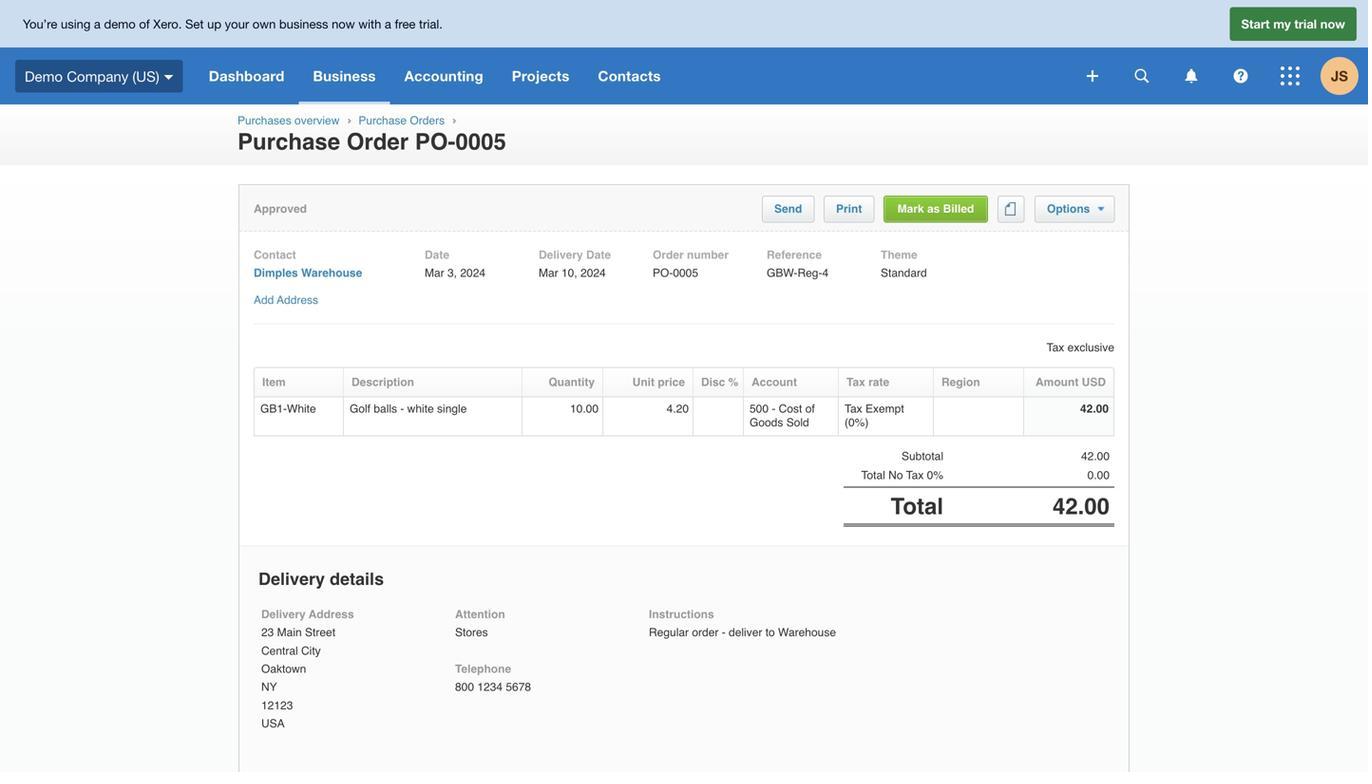 Task type: describe. For each thing, give the bounding box(es) containing it.
%
[[728, 376, 739, 389]]

demo company (us) button
[[0, 48, 195, 105]]

stores
[[455, 626, 488, 640]]

delivery address 23 main street central city oaktown ny 12123 usa
[[261, 608, 354, 731]]

your
[[225, 16, 249, 31]]

of inside 500 - cost of goods sold
[[805, 402, 815, 416]]

4.20
[[667, 402, 689, 416]]

gbw-
[[767, 267, 798, 280]]

add address
[[254, 294, 318, 307]]

you're using a demo of xero. set up your own business now with a free trial.
[[23, 16, 443, 31]]

amount usd
[[1036, 376, 1106, 389]]

dimples warehouse link
[[254, 267, 362, 280]]

dimples
[[254, 267, 298, 280]]

500 - cost of goods sold
[[750, 402, 815, 429]]

purchase orders
[[359, 114, 445, 127]]

trial.
[[419, 16, 443, 31]]

2024 inside "delivery date mar 10, 2024"
[[581, 267, 606, 280]]

balls
[[374, 402, 397, 416]]

purchase order po-0005
[[238, 129, 506, 155]]

disc %
[[701, 376, 739, 389]]

you're
[[23, 16, 57, 31]]

reference
[[767, 248, 822, 262]]

business button
[[299, 48, 390, 105]]

purchases
[[238, 114, 291, 127]]

price
[[658, 376, 685, 389]]

trial
[[1295, 16, 1317, 31]]

0005 for purchase order po-0005
[[456, 129, 506, 155]]

dashboard link
[[195, 48, 299, 105]]

demo
[[104, 16, 136, 31]]

oaktown
[[261, 663, 306, 676]]

0.00
[[1088, 469, 1110, 482]]

demo
[[25, 68, 63, 84]]

0005 for order number po-0005
[[673, 267, 698, 280]]

gb1-
[[260, 402, 287, 416]]

amount
[[1036, 376, 1079, 389]]

order inside order number po-0005
[[653, 248, 684, 262]]

800
[[455, 681, 474, 694]]

using
[[61, 16, 91, 31]]

up
[[207, 16, 221, 31]]

disc
[[701, 376, 725, 389]]

purchase for purchase orders
[[359, 114, 407, 127]]

500
[[750, 402, 769, 416]]

0 vertical spatial order
[[347, 129, 409, 155]]

mark as billed button
[[898, 202, 974, 216]]

purchase orders link
[[359, 114, 445, 127]]

usa
[[261, 717, 285, 731]]

description
[[352, 376, 414, 389]]

1234
[[477, 681, 503, 694]]

delivery details
[[258, 570, 384, 589]]

projects
[[512, 67, 570, 85]]

no
[[889, 469, 903, 482]]

12123
[[261, 699, 293, 713]]

instructions regular order - deliver to warehouse
[[649, 608, 836, 640]]

telephone 800 1234 5678
[[455, 663, 531, 694]]

billed
[[943, 202, 974, 216]]

free
[[395, 16, 416, 31]]

dashboard
[[209, 67, 284, 85]]

(0%)
[[845, 416, 869, 429]]

details
[[330, 570, 384, 589]]

tax rate
[[847, 376, 890, 389]]

order number po-0005
[[653, 248, 729, 280]]

white
[[407, 402, 434, 416]]

4
[[822, 267, 829, 280]]

ny
[[261, 681, 277, 694]]

deliver
[[729, 626, 762, 640]]

tax for tax exclusive
[[1047, 341, 1065, 355]]

42.00 for subtotal
[[1081, 450, 1110, 463]]

add address link
[[254, 294, 318, 307]]

telephone
[[455, 663, 511, 676]]

2 now from the left
[[1321, 16, 1345, 31]]

svg image
[[1234, 69, 1248, 83]]

delivery for delivery address 23 main street central city oaktown ny 12123 usa
[[261, 608, 306, 621]]

with
[[358, 16, 381, 31]]

tax for tax exempt (0%)
[[845, 402, 862, 416]]

my
[[1273, 16, 1291, 31]]

xero.
[[153, 16, 182, 31]]

options
[[1047, 202, 1090, 216]]

own
[[253, 16, 276, 31]]

5678
[[506, 681, 531, 694]]

accounting
[[404, 67, 483, 85]]

svg image inside demo company (us) "popup button"
[[164, 75, 174, 80]]

unit
[[633, 376, 655, 389]]

reg-
[[798, 267, 822, 280]]

js
[[1331, 67, 1348, 85]]

0%
[[927, 469, 944, 482]]

purchase for purchase order po-0005
[[238, 129, 340, 155]]

delivery for delivery date mar 10, 2024
[[539, 248, 583, 262]]



Task type: locate. For each thing, give the bounding box(es) containing it.
0005
[[456, 129, 506, 155], [673, 267, 698, 280]]

0 horizontal spatial order
[[347, 129, 409, 155]]

0 horizontal spatial 2024
[[460, 267, 486, 280]]

0 vertical spatial warehouse
[[301, 267, 362, 280]]

send
[[774, 202, 802, 216]]

purchases overview
[[238, 114, 340, 127]]

0 horizontal spatial of
[[139, 16, 150, 31]]

main
[[277, 626, 302, 640]]

banner
[[0, 0, 1368, 105]]

goods
[[750, 416, 783, 429]]

warehouse up add address
[[301, 267, 362, 280]]

address for delivery address 23 main street central city oaktown ny 12123 usa
[[309, 608, 354, 621]]

golf
[[350, 402, 371, 416]]

projects button
[[498, 48, 584, 105]]

delivery inside delivery address 23 main street central city oaktown ny 12123 usa
[[261, 608, 306, 621]]

rate
[[869, 376, 890, 389]]

1 vertical spatial po-
[[653, 267, 673, 280]]

2 date from the left
[[586, 248, 611, 262]]

order left the number
[[653, 248, 684, 262]]

1 horizontal spatial -
[[722, 626, 726, 640]]

exempt
[[866, 402, 904, 416]]

- inside "instructions regular order - deliver to warehouse"
[[722, 626, 726, 640]]

1 horizontal spatial purchase
[[359, 114, 407, 127]]

2 vertical spatial 42.00
[[1053, 494, 1110, 520]]

0 horizontal spatial po-
[[415, 129, 456, 155]]

purchase up purchase order po-0005
[[359, 114, 407, 127]]

of up sold
[[805, 402, 815, 416]]

sold
[[786, 416, 809, 429]]

0 horizontal spatial now
[[332, 16, 355, 31]]

0 horizontal spatial mar
[[425, 267, 444, 280]]

quantity
[[549, 376, 595, 389]]

approved
[[254, 202, 307, 216]]

- inside 500 - cost of goods sold
[[772, 402, 776, 416]]

date mar 3, 2024
[[425, 248, 486, 280]]

1 horizontal spatial 0005
[[673, 267, 698, 280]]

tax for tax rate
[[847, 376, 865, 389]]

0 vertical spatial po-
[[415, 129, 456, 155]]

usd
[[1082, 376, 1106, 389]]

10.00
[[570, 402, 599, 416]]

tax up amount
[[1047, 341, 1065, 355]]

attention
[[455, 608, 505, 621]]

po- inside order number po-0005
[[653, 267, 673, 280]]

2 horizontal spatial -
[[772, 402, 776, 416]]

a right using
[[94, 16, 101, 31]]

start my trial now
[[1241, 16, 1345, 31]]

0 horizontal spatial date
[[425, 248, 449, 262]]

a
[[94, 16, 101, 31], [385, 16, 391, 31]]

1 vertical spatial order
[[653, 248, 684, 262]]

send button
[[774, 202, 802, 216]]

- right balls
[[400, 402, 404, 416]]

order down purchase orders
[[347, 129, 409, 155]]

1 date from the left
[[425, 248, 449, 262]]

1 now from the left
[[332, 16, 355, 31]]

1 2024 from the left
[[460, 267, 486, 280]]

banner containing dashboard
[[0, 0, 1368, 105]]

1 vertical spatial total
[[891, 494, 944, 520]]

svg image
[[1281, 67, 1300, 86], [1135, 69, 1149, 83], [1185, 69, 1198, 83], [1087, 70, 1098, 82], [164, 75, 174, 80]]

-
[[400, 402, 404, 416], [772, 402, 776, 416], [722, 626, 726, 640]]

address up street at the bottom of the page
[[309, 608, 354, 621]]

delivery for delivery details
[[258, 570, 325, 589]]

orders
[[410, 114, 445, 127]]

warehouse inside "instructions regular order - deliver to warehouse"
[[778, 626, 836, 640]]

1 horizontal spatial of
[[805, 402, 815, 416]]

1 horizontal spatial mar
[[539, 267, 558, 280]]

warehouse
[[301, 267, 362, 280], [778, 626, 836, 640]]

po- for number
[[653, 267, 673, 280]]

to
[[766, 626, 775, 640]]

white
[[287, 402, 316, 416]]

delivery
[[539, 248, 583, 262], [258, 570, 325, 589], [261, 608, 306, 621]]

1 vertical spatial delivery
[[258, 570, 325, 589]]

42.00 up '0.00'
[[1081, 450, 1110, 463]]

contacts
[[598, 67, 661, 85]]

date up 3,
[[425, 248, 449, 262]]

1 horizontal spatial 2024
[[581, 267, 606, 280]]

0005 inside order number po-0005
[[673, 267, 698, 280]]

0005 down accounting dropdown button
[[456, 129, 506, 155]]

1 vertical spatial address
[[309, 608, 354, 621]]

0 horizontal spatial total
[[861, 469, 885, 482]]

account
[[752, 376, 797, 389]]

1 vertical spatial of
[[805, 402, 815, 416]]

0 vertical spatial total
[[861, 469, 885, 482]]

cost
[[779, 402, 802, 416]]

date left order number po-0005 at top
[[586, 248, 611, 262]]

date inside "delivery date mar 10, 2024"
[[586, 248, 611, 262]]

tax left rate
[[847, 376, 865, 389]]

date inside date mar 3, 2024
[[425, 248, 449, 262]]

total no tax 0%
[[861, 469, 944, 482]]

0 horizontal spatial 0005
[[456, 129, 506, 155]]

1 horizontal spatial a
[[385, 16, 391, 31]]

1 a from the left
[[94, 16, 101, 31]]

unit price
[[633, 376, 685, 389]]

delivery inside "delivery date mar 10, 2024"
[[539, 248, 583, 262]]

accounting button
[[390, 48, 498, 105]]

1 vertical spatial purchase
[[238, 129, 340, 155]]

mark
[[898, 202, 924, 216]]

address down dimples warehouse
[[277, 294, 318, 307]]

regular
[[649, 626, 689, 640]]

2024 inside date mar 3, 2024
[[460, 267, 486, 280]]

a left 'free'
[[385, 16, 391, 31]]

tax
[[1047, 341, 1065, 355], [847, 376, 865, 389], [845, 402, 862, 416], [906, 469, 924, 482]]

1 horizontal spatial total
[[891, 494, 944, 520]]

tax exempt (0%)
[[845, 402, 904, 429]]

23
[[261, 626, 274, 640]]

po- down orders at top
[[415, 129, 456, 155]]

mar
[[425, 267, 444, 280], [539, 267, 558, 280]]

start
[[1241, 16, 1270, 31]]

42.00 for total
[[1053, 494, 1110, 520]]

options button
[[1047, 202, 1104, 216]]

order
[[692, 626, 719, 640]]

1 horizontal spatial now
[[1321, 16, 1345, 31]]

0 horizontal spatial -
[[400, 402, 404, 416]]

mar inside "delivery date mar 10, 2024"
[[539, 267, 558, 280]]

1 horizontal spatial date
[[586, 248, 611, 262]]

tax right no
[[906, 469, 924, 482]]

0005 down the number
[[673, 267, 698, 280]]

mar left 3,
[[425, 267, 444, 280]]

(us)
[[132, 68, 159, 84]]

- right order
[[722, 626, 726, 640]]

theme standard
[[881, 248, 927, 280]]

demo company (us)
[[25, 68, 159, 84]]

purchase down purchases overview
[[238, 129, 340, 155]]

0 horizontal spatial purchase
[[238, 129, 340, 155]]

js button
[[1321, 48, 1368, 105]]

street
[[305, 626, 335, 640]]

1 mar from the left
[[425, 267, 444, 280]]

tax exclusive
[[1047, 341, 1115, 355]]

0 vertical spatial 42.00
[[1080, 402, 1109, 416]]

business
[[279, 16, 328, 31]]

now
[[332, 16, 355, 31], [1321, 16, 1345, 31]]

of left xero.
[[139, 16, 150, 31]]

total
[[861, 469, 885, 482], [891, 494, 944, 520]]

2024
[[460, 267, 486, 280], [581, 267, 606, 280]]

standard
[[881, 267, 927, 280]]

total for total no tax 0%
[[861, 469, 885, 482]]

dimples warehouse
[[254, 267, 362, 280]]

address inside delivery address 23 main street central city oaktown ny 12123 usa
[[309, 608, 354, 621]]

now right the trial
[[1321, 16, 1345, 31]]

2024 right 3,
[[460, 267, 486, 280]]

1 horizontal spatial order
[[653, 248, 684, 262]]

subtotal
[[902, 450, 944, 463]]

number
[[687, 248, 729, 262]]

1 vertical spatial 0005
[[673, 267, 698, 280]]

reference gbw-reg-4
[[767, 248, 829, 280]]

2 2024 from the left
[[581, 267, 606, 280]]

tax up (0%) in the bottom of the page
[[845, 402, 862, 416]]

warehouse right to
[[778, 626, 836, 640]]

add
[[254, 294, 274, 307]]

mar left 10, on the top of the page
[[539, 267, 558, 280]]

42.00 down '0.00'
[[1053, 494, 1110, 520]]

0 horizontal spatial warehouse
[[301, 267, 362, 280]]

gb1-white
[[260, 402, 316, 416]]

print
[[836, 202, 862, 216]]

order
[[347, 129, 409, 155], [653, 248, 684, 262]]

2 vertical spatial delivery
[[261, 608, 306, 621]]

region
[[942, 376, 980, 389]]

purchases overview link
[[238, 114, 340, 127]]

set
[[185, 16, 204, 31]]

delivery date mar 10, 2024
[[539, 248, 611, 280]]

business
[[313, 67, 376, 85]]

0 vertical spatial 0005
[[456, 129, 506, 155]]

golf balls - white single
[[350, 402, 467, 416]]

- right the 500 in the right of the page
[[772, 402, 776, 416]]

0 vertical spatial address
[[277, 294, 318, 307]]

theme
[[881, 248, 918, 262]]

2 a from the left
[[385, 16, 391, 31]]

1 vertical spatial warehouse
[[778, 626, 836, 640]]

address for add address
[[277, 294, 318, 307]]

0 vertical spatial delivery
[[539, 248, 583, 262]]

1 horizontal spatial warehouse
[[778, 626, 836, 640]]

0 vertical spatial purchase
[[359, 114, 407, 127]]

0 vertical spatial of
[[139, 16, 150, 31]]

po- right "delivery date mar 10, 2024"
[[653, 267, 673, 280]]

tax inside tax exempt (0%)
[[845, 402, 862, 416]]

total left no
[[861, 469, 885, 482]]

item
[[262, 376, 286, 389]]

1 vertical spatial 42.00
[[1081, 450, 1110, 463]]

company
[[67, 68, 128, 84]]

1 horizontal spatial po-
[[653, 267, 673, 280]]

of
[[139, 16, 150, 31], [805, 402, 815, 416]]

2024 right 10, on the top of the page
[[581, 267, 606, 280]]

total down 'total no tax 0%'
[[891, 494, 944, 520]]

total for total
[[891, 494, 944, 520]]

mark as billed
[[898, 202, 974, 216]]

po- for order
[[415, 129, 456, 155]]

42.00 down usd
[[1080, 402, 1109, 416]]

exclusive
[[1068, 341, 1115, 355]]

mar inside date mar 3, 2024
[[425, 267, 444, 280]]

now left with
[[332, 16, 355, 31]]

2 mar from the left
[[539, 267, 558, 280]]

0 horizontal spatial a
[[94, 16, 101, 31]]



Task type: vqa. For each thing, say whether or not it's contained in the screenshot.
Cost
yes



